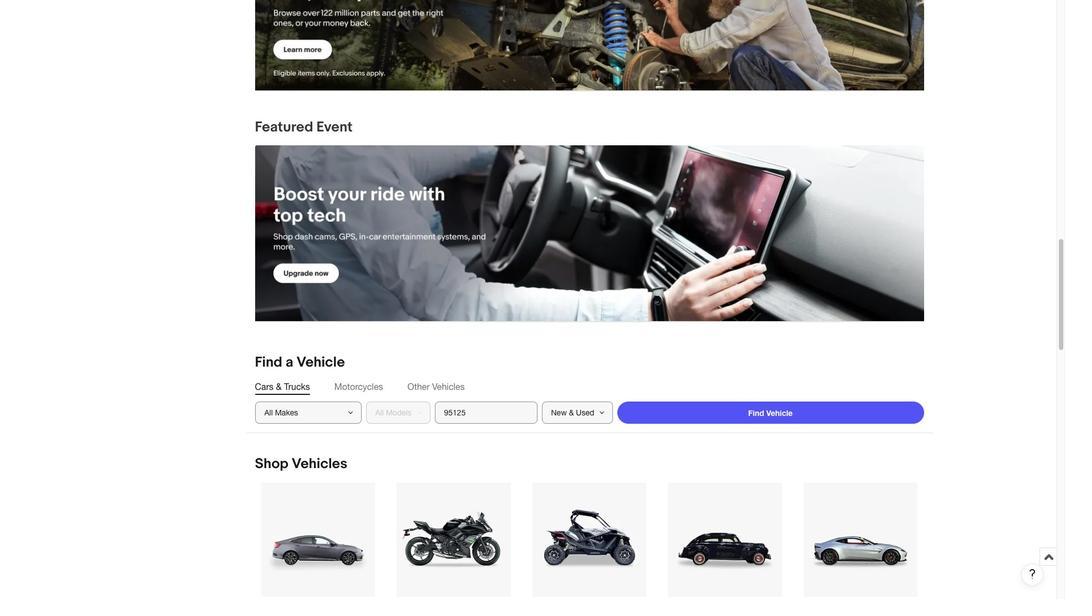 Task type: locate. For each thing, give the bounding box(es) containing it.
vehicle inside button
[[767, 409, 793, 418]]

vehicles
[[432, 382, 465, 392], [292, 456, 348, 473]]

find for find vehicle
[[749, 409, 765, 418]]

1 vertical spatial find
[[749, 409, 765, 418]]

0 vertical spatial vehicles
[[432, 382, 465, 392]]

find a vehicle
[[255, 354, 345, 372]]

0 horizontal spatial find
[[255, 354, 283, 372]]

vehicles right 'other'
[[432, 382, 465, 392]]

vehicle
[[297, 354, 345, 372], [767, 409, 793, 418]]

vehicles for other vehicles
[[432, 382, 465, 392]]

None text field
[[255, 146, 925, 322]]

find
[[255, 354, 283, 372], [749, 409, 765, 418]]

tab list containing cars & trucks
[[255, 381, 925, 393]]

cars
[[255, 382, 274, 392]]

vehicles inside tab list
[[432, 382, 465, 392]]

1 horizontal spatial vehicle
[[767, 409, 793, 418]]

cars & trucks
[[255, 382, 310, 392]]

None text field
[[255, 0, 925, 91]]

find vehicle
[[749, 409, 793, 418]]

&
[[276, 382, 282, 392]]

0 horizontal spatial vehicle
[[297, 354, 345, 372]]

tab list
[[255, 381, 925, 393]]

1 horizontal spatial find
[[749, 409, 765, 418]]

find inside button
[[749, 409, 765, 418]]

1 horizontal spatial vehicles
[[432, 382, 465, 392]]

motorcycles
[[335, 382, 383, 392]]

vehicles right shop
[[292, 456, 348, 473]]

find for find a vehicle
[[255, 354, 283, 372]]

0 vertical spatial vehicle
[[297, 354, 345, 372]]

guaranteed to fit your ride, every time image
[[255, 0, 925, 91]]

featured
[[255, 119, 313, 136]]

1 vertical spatial vehicles
[[292, 456, 348, 473]]

0 vertical spatial find
[[255, 354, 283, 372]]

1 vertical spatial vehicle
[[767, 409, 793, 418]]

boost your ride with top tech image
[[255, 146, 925, 322]]

0 horizontal spatial vehicles
[[292, 456, 348, 473]]

shop vehicles
[[255, 456, 348, 473]]



Task type: describe. For each thing, give the bounding box(es) containing it.
other
[[408, 382, 430, 392]]

event
[[317, 119, 353, 136]]

vehicles for shop vehicles
[[292, 456, 348, 473]]

other vehicles
[[408, 382, 465, 392]]

a
[[286, 354, 294, 372]]

help, opens dialogs image
[[1028, 569, 1039, 580]]

featured event
[[255, 119, 353, 136]]

shop
[[255, 456, 289, 473]]

find vehicle button
[[618, 402, 925, 424]]

trucks
[[284, 382, 310, 392]]

ZIP Code (Required) text field
[[435, 402, 538, 424]]



Task type: vqa. For each thing, say whether or not it's contained in the screenshot.
topmost "item"
no



